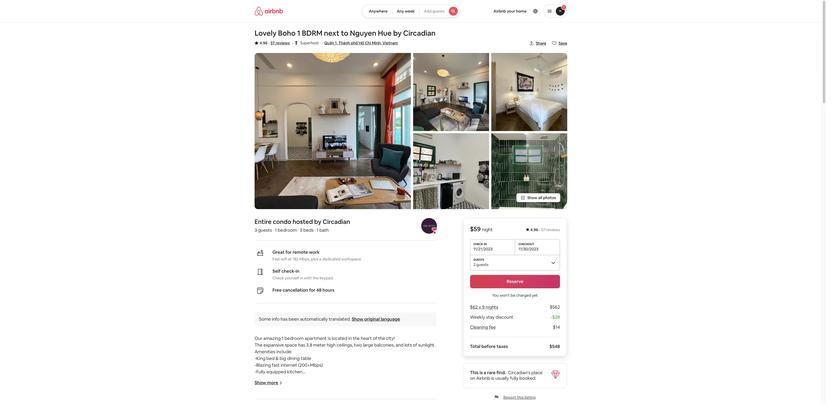 Task type: describe. For each thing, give the bounding box(es) containing it.
show original language button
[[352, 317, 400, 323]]

superhost
[[300, 41, 319, 46]]

report this listing button
[[495, 396, 536, 401]]

󰀃
[[295, 40, 298, 46]]

discount
[[496, 315, 514, 321]]

listing
[[525, 396, 536, 401]]

0 vertical spatial reviews
[[276, 41, 290, 46]]

beds
[[304, 228, 314, 234]]

at
[[288, 257, 292, 262]]

x
[[479, 305, 481, 311]]

a inside great for remote work fast wifi at 182 mbps, plus a dedicated workspace.
[[319, 257, 322, 262]]

internet
[[281, 363, 297, 369]]

won't
[[500, 293, 510, 298]]

11/21/2023
[[474, 247, 493, 252]]

unlimited
[[256, 376, 276, 382]]

lots
[[405, 343, 412, 349]]

booked.
[[520, 376, 537, 382]]

-$28
[[551, 315, 560, 321]]

photos
[[543, 196, 556, 201]]

add guests button
[[420, 4, 460, 18]]

info
[[272, 317, 280, 323]]

circadian's place on airbnb is usually fully booked.
[[470, 370, 543, 382]]

anywhere
[[369, 9, 388, 14]]

fast
[[272, 363, 280, 369]]

0 vertical spatial 57
[[271, 41, 275, 46]]

language
[[381, 317, 400, 323]]

for inside great for remote work fast wifi at 182 mbps, plus a dedicated workspace.
[[286, 250, 292, 256]]

has inside our amazing 1 bedroom apartment is located in the heart of the city! the expansive space has 3.8 meter high ceilings, two large balconies, and lots of sunlight. amenities include: -king bed & big dining table -blazing fast internet (200+mbps) -fully equipped kitchen
[[298, 343, 305, 349]]

your
[[507, 9, 515, 14]]

check-
[[282, 269, 296, 275]]

quận
[[324, 41, 334, 46]]

show all photos
[[528, 196, 556, 201]]

nights
[[486, 305, 499, 311]]

guests inside entire condo hosted by circadian 3 guests · 1 bedroom · 3 beds · 1 bath
[[258, 228, 272, 234]]

apartment
[[305, 336, 327, 342]]

1 vertical spatial a
[[484, 370, 487, 376]]

meter
[[313, 343, 326, 349]]

been
[[289, 317, 299, 323]]

1 vertical spatial of
[[413, 343, 417, 349]]

$62 x 9 nights
[[470, 305, 499, 311]]

total
[[470, 344, 481, 350]]

save
[[559, 41, 568, 46]]

hosted
[[293, 218, 313, 226]]

1 horizontal spatial 57
[[542, 228, 546, 233]]

yourself
[[285, 276, 299, 281]]

water
[[295, 376, 307, 382]]

1 horizontal spatial show
[[352, 317, 363, 323]]

bed
[[267, 356, 275, 362]]

is inside circadian's place on airbnb is usually fully booked.
[[491, 376, 495, 382]]

cleaning fee button
[[470, 325, 496, 331]]

and inside our amazing 1 bedroom apartment is located in the heart of the city! the expansive space has 3.8 meter high ceilings, two large balconies, and lots of sunlight. amenities include: -king bed & big dining table -blazing fast internet (200+mbps) -fully equipped kitchen
[[396, 343, 404, 349]]

airbnb inside profile element
[[494, 9, 506, 14]]

some info has been automatically translated. show original language
[[259, 317, 400, 323]]

save button
[[550, 39, 570, 48]]

airbnb your home link
[[490, 5, 530, 17]]

vietnam
[[383, 41, 398, 46]]

netflix
[[280, 383, 294, 389]]

any
[[397, 9, 404, 14]]

reserve
[[507, 279, 524, 285]]

1 horizontal spatial 4.96 · 57 reviews
[[531, 228, 560, 233]]

reserve button
[[470, 275, 560, 289]]

big
[[280, 356, 286, 362]]

next
[[324, 28, 340, 38]]

1 horizontal spatial the
[[353, 336, 360, 342]]

- up blazing
[[255, 356, 256, 362]]

$59
[[470, 225, 481, 233]]

check
[[273, 276, 284, 281]]

cleaning
[[470, 325, 488, 331]]

- down blazing
[[255, 370, 256, 375]]

- down $562
[[551, 315, 553, 321]]

mbps,
[[300, 257, 310, 262]]

1 3 from the left
[[255, 228, 257, 234]]

0 horizontal spatial of
[[373, 336, 377, 342]]

this is a rare find.
[[470, 370, 506, 376]]

hồ
[[359, 41, 364, 46]]

profile element
[[467, 0, 568, 22]]

hue
[[378, 28, 392, 38]]

0 vertical spatial in
[[296, 269, 300, 275]]

any week
[[397, 9, 415, 14]]

thành
[[339, 41, 350, 46]]

1 button
[[544, 4, 568, 18]]

taxes
[[497, 344, 508, 350]]

$62
[[470, 305, 478, 311]]

drinking
[[277, 376, 294, 382]]

- down fully
[[255, 376, 256, 382]]

find.
[[497, 370, 506, 376]]

airbnb inside circadian's place on airbnb is usually fully booked.
[[477, 376, 490, 382]]

9
[[482, 305, 485, 311]]

by circadian
[[314, 218, 350, 226]]

fully
[[510, 376, 519, 382]]

bedroom inside our amazing 1 bedroom apartment is located in the heart of the city! the expansive space has 3.8 meter high ceilings, two large balconies, and lots of sunlight. amenities include: -king bed & big dining table -blazing fast internet (200+mbps) -fully equipped kitchen
[[285, 336, 304, 342]]

show more
[[255, 380, 278, 386]]

none search field containing anywhere
[[362, 4, 460, 18]]

circadian
[[403, 28, 436, 38]]

wifi
[[281, 257, 287, 262]]

automatically
[[300, 317, 328, 323]]

sunlight.
[[418, 343, 436, 349]]

0 vertical spatial 4.96
[[260, 41, 268, 46]]

high
[[327, 343, 336, 349]]

bdrm
[[302, 28, 323, 38]]

lovely boho 1 bdrm next to nguyen hue by circadian image 5 image
[[492, 134, 568, 210]]

- up fully
[[255, 363, 256, 369]]

space
[[285, 343, 297, 349]]

our amazing 1 bedroom apartment is located in the heart of the city! the expansive space has 3.8 meter high ceilings, two large balconies, and lots of sunlight. amenities include: -king bed & big dining table -blazing fast internet (200+mbps) -fully equipped kitchen
[[255, 336, 437, 375]]



Task type: locate. For each thing, give the bounding box(es) containing it.
great
[[273, 250, 285, 256]]

4.96 · 57 reviews
[[260, 41, 290, 46], [531, 228, 560, 233]]

$28
[[553, 315, 560, 321]]

- down "unlimited"
[[255, 383, 256, 389]]

share
[[536, 41, 547, 46]]

is inside our amazing 1 bedroom apartment is located in the heart of the city! the expansive space has 3.8 meter high ceilings, two large balconies, and lots of sunlight. amenities include: -king bed & big dining table -blazing fast internet (200+mbps) -fully equipped kitchen
[[328, 336, 331, 342]]

of right heart
[[373, 336, 377, 342]]

add guests
[[424, 9, 445, 14]]

0 vertical spatial bedroom
[[278, 228, 297, 234]]

1 inside our amazing 1 bedroom apartment is located in the heart of the city! the expansive space has 3.8 meter high ceilings, two large balconies, and lots of sunlight. amenities include: -king bed & big dining table -blazing fast internet (200+mbps) -fully equipped kitchen
[[282, 336, 284, 342]]

guests inside button
[[433, 9, 445, 14]]

1 horizontal spatial 4.96
[[531, 228, 539, 233]]

guests right 2
[[477, 263, 489, 268]]

workspace.
[[342, 257, 362, 262]]

2 horizontal spatial the
[[378, 336, 385, 342]]

be
[[511, 293, 516, 298]]

our
[[255, 336, 263, 342]]

kitchen
[[287, 370, 303, 375]]

2 horizontal spatial in
[[349, 336, 352, 342]]

is right the this
[[480, 370, 483, 376]]

is up the high
[[328, 336, 331, 342]]

with
[[304, 276, 312, 281]]

2 vertical spatial guests
[[477, 263, 489, 268]]

2 guests
[[474, 263, 489, 268]]

tv
[[270, 383, 276, 389]]

1 vertical spatial for
[[309, 288, 316, 294]]

0 horizontal spatial has
[[281, 317, 288, 323]]

lovely boho 1 bdrm next to nguyen hue by circadian image 4 image
[[492, 53, 568, 131]]

1 vertical spatial airbnb
[[477, 376, 490, 382]]

0 horizontal spatial a
[[319, 257, 322, 262]]

bidet
[[303, 396, 313, 402]]

0 vertical spatial 4.96 · 57 reviews
[[260, 41, 290, 46]]

phố
[[351, 41, 358, 46]]

in inside our amazing 1 bedroom apartment is located in the heart of the city! the expansive space has 3.8 meter high ceilings, two large balconies, and lots of sunlight. amenities include: -king bed & big dining table -blazing fast internet (200+mbps) -fully equipped kitchen
[[349, 336, 352, 342]]

in up yourself
[[296, 269, 300, 275]]

stay
[[486, 315, 495, 321]]

the up balconies, at the bottom of the page
[[378, 336, 385, 342]]

rare
[[487, 370, 496, 376]]

cleaning fee
[[470, 325, 496, 331]]

located
[[332, 336, 348, 342]]

a left rare
[[484, 370, 487, 376]]

show inside button
[[528, 196, 538, 201]]

+
[[277, 383, 279, 389]]

1 vertical spatial 4.96
[[531, 228, 539, 233]]

$62 x 9 nights button
[[470, 305, 499, 311]]

4.96 up 11/30/2023
[[531, 228, 539, 233]]

2 vertical spatial in
[[349, 336, 352, 342]]

this
[[517, 396, 524, 401]]

airbnb your home
[[494, 9, 527, 14]]

2
[[474, 263, 476, 268]]

lovely boho 1 bdrm next to nguyen hue by circadian image 3 image
[[413, 134, 489, 210]]

0 vertical spatial a
[[319, 257, 322, 262]]

guests down entire in the bottom left of the page
[[258, 228, 272, 234]]

1 horizontal spatial 3
[[300, 228, 303, 234]]

airbnb right "on"
[[477, 376, 490, 382]]

0 horizontal spatial for
[[286, 250, 292, 256]]

0 vertical spatial airbnb
[[494, 9, 506, 14]]

king
[[256, 356, 266, 362]]

0 vertical spatial and
[[396, 343, 404, 349]]

fast
[[273, 257, 280, 262]]

2 guests button
[[470, 255, 560, 271]]

1 horizontal spatial has
[[298, 343, 305, 349]]

0 vertical spatial guests
[[433, 9, 445, 14]]

charged
[[517, 293, 532, 298]]

all
[[539, 196, 543, 201]]

total before taxes
[[470, 344, 508, 350]]

1 vertical spatial in
[[300, 276, 303, 281]]

of right lots on the bottom of the page
[[413, 343, 417, 349]]

1 horizontal spatial for
[[309, 288, 316, 294]]

4.96 · 57 reviews up 11/30/2023
[[531, 228, 560, 233]]

the inside self check-in check yourself in with the keypad.
[[313, 276, 319, 281]]

airbnb left the your
[[494, 9, 506, 14]]

translated.
[[329, 317, 351, 323]]

show for show all photos
[[528, 196, 538, 201]]

for
[[286, 250, 292, 256], [309, 288, 316, 294]]

4.96
[[260, 41, 268, 46], [531, 228, 539, 233]]

original
[[364, 317, 380, 323]]

dining
[[287, 356, 300, 362]]

a right the plus
[[319, 257, 322, 262]]

amazing
[[264, 336, 281, 342]]

plus
[[311, 257, 319, 262]]

the up two
[[353, 336, 360, 342]]

- down the smart at the bottom left of page
[[255, 396, 256, 402]]

show for show more
[[255, 380, 266, 386]]

report this listing
[[504, 396, 536, 401]]

$59 night
[[470, 225, 493, 233]]

great for remote work fast wifi at 182 mbps, plus a dedicated workspace.
[[273, 250, 362, 262]]

1 horizontal spatial guests
[[433, 9, 445, 14]]

and left toilet
[[282, 396, 290, 402]]

4.96 down lovely
[[260, 41, 268, 46]]

3
[[255, 228, 257, 234], [300, 228, 303, 234]]

0 vertical spatial of
[[373, 336, 377, 342]]

4.96 · 57 reviews down lovely
[[260, 41, 290, 46]]

show
[[528, 196, 538, 201], [352, 317, 363, 323], [255, 380, 266, 386]]

guests
[[433, 9, 445, 14], [258, 228, 272, 234], [477, 263, 489, 268]]

lovely boho 1 bdrm next to nguyen hue by circadian image 2 image
[[413, 53, 489, 131]]

amenities
[[255, 349, 276, 355]]

you
[[493, 293, 499, 298]]

chí
[[365, 41, 371, 46]]

-unlimited drinking water -smart tv + netflix
[[255, 376, 307, 389]]

add
[[424, 9, 432, 14]]

has right info
[[281, 317, 288, 323]]

1 vertical spatial and
[[282, 396, 290, 402]]

0 vertical spatial for
[[286, 250, 292, 256]]

report
[[504, 396, 516, 401]]

1 vertical spatial 57
[[542, 228, 546, 233]]

has
[[281, 317, 288, 323], [298, 343, 305, 349]]

-
[[551, 315, 553, 321], [255, 356, 256, 362], [255, 363, 256, 369], [255, 370, 256, 375], [255, 376, 256, 382], [255, 383, 256, 389], [255, 396, 256, 402]]

airbnb
[[494, 9, 506, 14], [477, 376, 490, 382]]

48
[[316, 288, 322, 294]]

1 horizontal spatial reviews
[[547, 228, 560, 233]]

guests for 2 guests
[[477, 263, 489, 268]]

3 down entire in the bottom left of the page
[[255, 228, 257, 234]]

hours
[[323, 288, 335, 294]]

0 vertical spatial has
[[281, 317, 288, 323]]

quận 1, thành phố hồ chí minh, vietnam button
[[324, 40, 398, 46]]

None search field
[[362, 4, 460, 18]]

1 vertical spatial has
[[298, 343, 305, 349]]

2 horizontal spatial show
[[528, 196, 538, 201]]

for left 48 at the left bottom of the page
[[309, 288, 316, 294]]

1 horizontal spatial is
[[480, 370, 483, 376]]

0 horizontal spatial 57
[[271, 41, 275, 46]]

0 horizontal spatial 4.96
[[260, 41, 268, 46]]

0 horizontal spatial show
[[255, 380, 266, 386]]

0 horizontal spatial in
[[296, 269, 300, 275]]

1 horizontal spatial airbnb
[[494, 9, 506, 14]]

1 horizontal spatial of
[[413, 343, 417, 349]]

lovely boho 1 bdrm next to nguyen hue by circadian
[[255, 28, 436, 38]]

guests right add
[[433, 9, 445, 14]]

toilet
[[291, 396, 302, 402]]

guests inside popup button
[[477, 263, 489, 268]]

place
[[532, 370, 543, 376]]

2 horizontal spatial is
[[491, 376, 495, 382]]

1 horizontal spatial in
[[300, 276, 303, 281]]

for up at at the left bottom
[[286, 250, 292, 256]]

0 horizontal spatial 4.96 · 57 reviews
[[260, 41, 290, 46]]

two
[[354, 343, 362, 349]]

minh,
[[372, 41, 382, 46]]

show left the 'all'
[[528, 196, 538, 201]]

the
[[255, 343, 263, 349]]

3 left beds
[[300, 228, 303, 234]]

guests for add guests
[[433, 9, 445, 14]]

large
[[363, 343, 373, 349]]

bedroom down condo
[[278, 228, 297, 234]]

equipped
[[267, 370, 286, 375]]

and left lots on the bottom of the page
[[396, 343, 404, 349]]

show left 'original'
[[352, 317, 363, 323]]

1 vertical spatial show
[[352, 317, 363, 323]]

in up ceilings,
[[349, 336, 352, 342]]

2 vertical spatial show
[[255, 380, 266, 386]]

you won't be charged yet
[[493, 293, 538, 298]]

the right the with
[[313, 276, 319, 281]]

yet
[[532, 293, 538, 298]]

0 horizontal spatial and
[[282, 396, 290, 402]]

lovely boho 1 bdrm next to nguyen hue by circadian image 1 image
[[255, 53, 411, 210]]

0 horizontal spatial airbnb
[[477, 376, 490, 382]]

is left the usually
[[491, 376, 495, 382]]

city!
[[386, 336, 395, 342]]

ceilings,
[[337, 343, 353, 349]]

0 horizontal spatial reviews
[[276, 41, 290, 46]]

show down fully
[[255, 380, 266, 386]]

1 inside dropdown button
[[564, 5, 565, 9]]

0 horizontal spatial is
[[328, 336, 331, 342]]

0 horizontal spatial guests
[[258, 228, 272, 234]]

circadian is a superhost. learn more about circadian. image
[[422, 218, 437, 234], [422, 218, 437, 234]]

is
[[328, 336, 331, 342], [480, 370, 483, 376], [491, 376, 495, 382]]

free cancellation for 48 hours
[[273, 288, 335, 294]]

in
[[296, 269, 300, 275], [300, 276, 303, 281], [349, 336, 352, 342]]

nguyen
[[350, 28, 377, 38]]

2 3 from the left
[[300, 228, 303, 234]]

1 vertical spatial 4.96 · 57 reviews
[[531, 228, 560, 233]]

fully
[[256, 370, 266, 375]]

bedroom up space
[[285, 336, 304, 342]]

table
[[301, 356, 311, 362]]

balconies,
[[374, 343, 395, 349]]

2 horizontal spatial guests
[[477, 263, 489, 268]]

1 vertical spatial bedroom
[[285, 336, 304, 342]]

weekly
[[470, 315, 485, 321]]

bedroom inside entire condo hosted by circadian 3 guests · 1 bedroom · 3 beds · 1 bath
[[278, 228, 297, 234]]

reviews
[[276, 41, 290, 46], [547, 228, 560, 233]]

bath
[[320, 228, 329, 234]]

has left 3.8
[[298, 343, 305, 349]]

entire condo hosted by circadian 3 guests · 1 bedroom · 3 beds · 1 bath
[[255, 218, 350, 234]]

0 vertical spatial show
[[528, 196, 538, 201]]

dedicated
[[322, 257, 341, 262]]

0 horizontal spatial 3
[[255, 228, 257, 234]]

in left the with
[[300, 276, 303, 281]]

any week button
[[392, 4, 420, 18]]

remote
[[293, 250, 308, 256]]

182
[[293, 257, 299, 262]]

1 vertical spatial guests
[[258, 228, 272, 234]]

1 horizontal spatial and
[[396, 343, 404, 349]]

1 horizontal spatial a
[[484, 370, 487, 376]]

0 horizontal spatial the
[[313, 276, 319, 281]]

(200+mbps)
[[298, 363, 323, 369]]

1 vertical spatial reviews
[[547, 228, 560, 233]]



Task type: vqa. For each thing, say whether or not it's contained in the screenshot.
the right 4.96
yes



